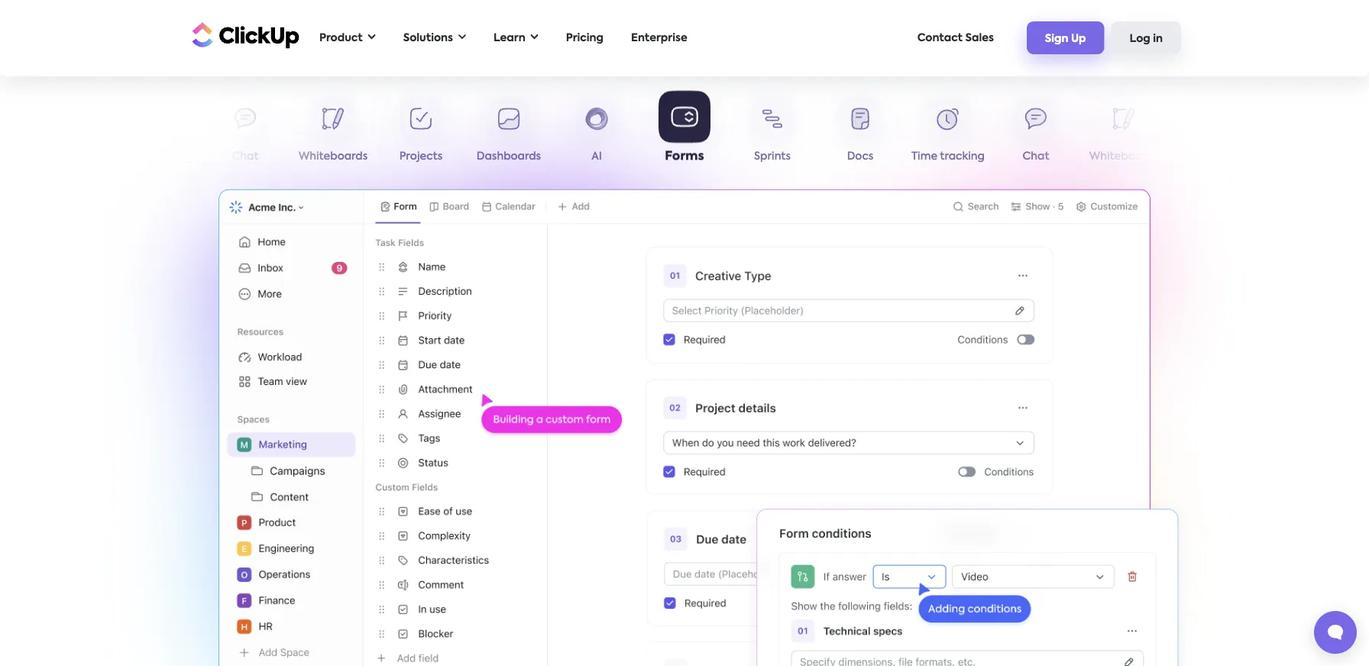 Task type: describe. For each thing, give the bounding box(es) containing it.
enterprise
[[631, 32, 688, 43]]

sign up button
[[1027, 22, 1105, 54]]

chat for second chat button from left
[[1023, 151, 1050, 162]]

sales
[[966, 32, 994, 43]]

sign
[[1045, 33, 1069, 44]]

chat for 2nd chat button from right
[[232, 151, 259, 162]]

2 whiteboards from the left
[[1090, 151, 1159, 162]]

contact sales
[[918, 32, 994, 43]]

2 projects button from the left
[[1168, 98, 1256, 169]]

pricing
[[566, 32, 604, 43]]

sign up
[[1045, 33, 1086, 44]]

2 projects from the left
[[1191, 151, 1234, 162]]

contact
[[918, 32, 963, 43]]

2 chat button from the left
[[992, 98, 1080, 169]]

sprints
[[754, 151, 791, 162]]

1 chat button from the left
[[201, 98, 289, 169]]

learn button
[[486, 22, 546, 53]]

2 time from the left
[[912, 151, 938, 162]]

1 time tracking button from the left
[[113, 98, 201, 169]]

clickup image
[[188, 20, 300, 49]]

log in link
[[1112, 22, 1182, 54]]

product
[[319, 32, 363, 43]]

contact sales link
[[910, 22, 1002, 53]]

2 whiteboards button from the left
[[1080, 98, 1168, 169]]

1 whiteboards from the left
[[299, 151, 368, 162]]

1 projects button from the left
[[377, 98, 465, 169]]



Task type: locate. For each thing, give the bounding box(es) containing it.
tracking
[[149, 151, 194, 162], [940, 151, 985, 162]]

1 horizontal spatial tracking
[[940, 151, 985, 162]]

1 projects from the left
[[399, 151, 443, 162]]

1 horizontal spatial time
[[912, 151, 938, 162]]

ai button
[[553, 98, 641, 169]]

projects button
[[377, 98, 465, 169], [1168, 98, 1256, 169]]

0 horizontal spatial chat
[[232, 151, 259, 162]]

0 horizontal spatial time
[[121, 151, 147, 162]]

log in
[[1130, 33, 1163, 44]]

time tracking button
[[113, 98, 201, 169], [905, 98, 992, 169]]

pricing link
[[558, 22, 611, 53]]

learn
[[494, 32, 526, 43]]

0 horizontal spatial projects
[[399, 151, 443, 162]]

chat button
[[201, 98, 289, 169], [992, 98, 1080, 169]]

chat
[[232, 151, 259, 162], [1023, 151, 1050, 162]]

dashboards
[[477, 151, 541, 162]]

0 horizontal spatial projects button
[[377, 98, 465, 169]]

whiteboards
[[299, 151, 368, 162], [1090, 151, 1159, 162]]

1 time tracking from the left
[[121, 151, 194, 162]]

whiteboards button
[[289, 98, 377, 169], [1080, 98, 1168, 169]]

in
[[1153, 33, 1163, 44]]

docs
[[847, 151, 874, 162]]

1 whiteboards button from the left
[[289, 98, 377, 169]]

0 horizontal spatial time tracking
[[121, 151, 194, 162]]

time tracking
[[121, 151, 194, 162], [912, 151, 985, 162]]

2 time tracking button from the left
[[905, 98, 992, 169]]

solutions
[[403, 32, 453, 43]]

forms button
[[641, 92, 729, 168]]

solutions button
[[396, 22, 474, 53]]

enterprise link
[[624, 22, 695, 53]]

2 chat from the left
[[1023, 151, 1050, 162]]

0 horizontal spatial whiteboards button
[[289, 98, 377, 169]]

2 tracking from the left
[[940, 151, 985, 162]]

ai
[[592, 151, 602, 162]]

1 horizontal spatial chat
[[1023, 151, 1050, 162]]

sprints button
[[729, 98, 817, 169]]

dashboards button
[[465, 98, 553, 169]]

1 horizontal spatial chat button
[[992, 98, 1080, 169]]

log
[[1130, 33, 1151, 44]]

1 horizontal spatial time tracking button
[[905, 98, 992, 169]]

product button
[[312, 22, 383, 53]]

0 horizontal spatial tracking
[[149, 151, 194, 162]]

forms
[[665, 152, 704, 164]]

0 horizontal spatial whiteboards
[[299, 151, 368, 162]]

projects
[[399, 151, 443, 162], [1191, 151, 1234, 162]]

1 horizontal spatial whiteboards
[[1090, 151, 1159, 162]]

1 tracking from the left
[[149, 151, 194, 162]]

0 horizontal spatial chat button
[[201, 98, 289, 169]]

0 horizontal spatial time tracking button
[[113, 98, 201, 169]]

1 time from the left
[[121, 151, 147, 162]]

1 horizontal spatial projects button
[[1168, 98, 1256, 169]]

1 horizontal spatial time tracking
[[912, 151, 985, 162]]

1 horizontal spatial whiteboards button
[[1080, 98, 1168, 169]]

docs button
[[817, 98, 905, 169]]

time
[[121, 151, 147, 162], [912, 151, 938, 162]]

1 horizontal spatial projects
[[1191, 151, 1234, 162]]

up
[[1072, 33, 1086, 44]]

1 chat from the left
[[232, 151, 259, 162]]

2 time tracking from the left
[[912, 151, 985, 162]]

forms image
[[218, 189, 1151, 666], [738, 493, 1197, 666]]



Task type: vqa. For each thing, say whether or not it's contained in the screenshot.
the Product
yes



